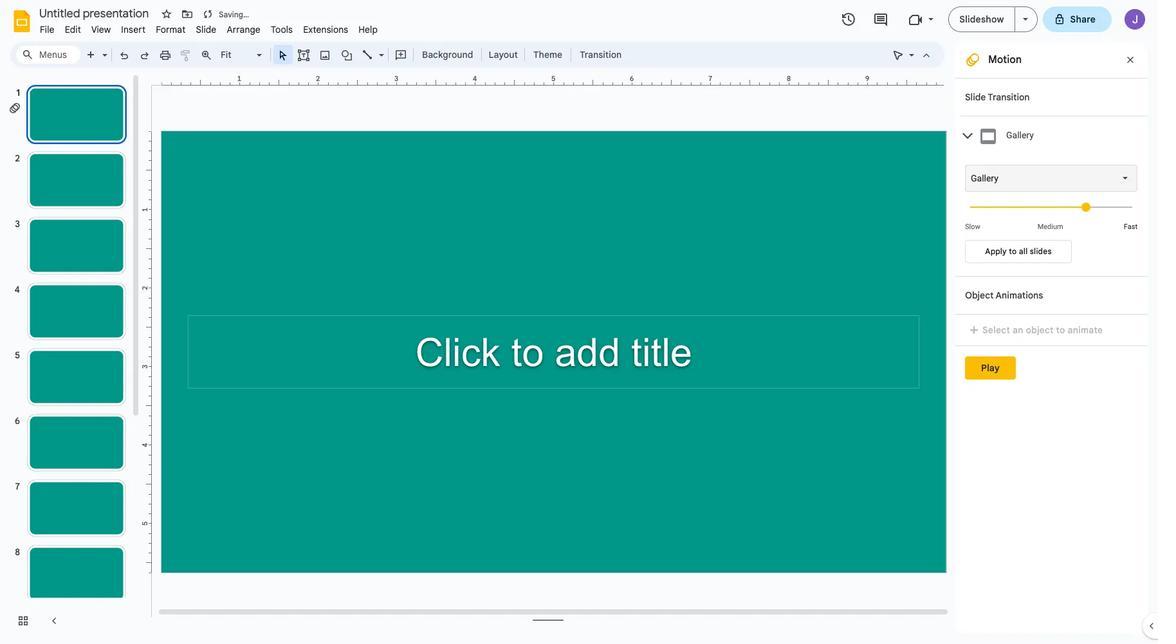 Task type: locate. For each thing, give the bounding box(es) containing it.
play button
[[966, 357, 1017, 380]]

edit
[[65, 24, 81, 35]]

insert menu item
[[116, 22, 151, 37]]

slider
[[966, 192, 1138, 221]]

gallery down 'slide transition'
[[1007, 130, 1035, 140]]

0 horizontal spatial gallery
[[972, 173, 999, 183]]

background button
[[417, 45, 479, 64]]

edit menu item
[[60, 22, 86, 37]]

animations
[[996, 290, 1044, 301]]

an
[[1013, 324, 1024, 336]]

arrange menu item
[[222, 22, 266, 37]]

navigation inside motion application
[[0, 73, 142, 644]]

duration element
[[966, 192, 1138, 231]]

transition button
[[574, 45, 628, 64]]

1 vertical spatial gallery
[[972, 173, 999, 183]]

1 horizontal spatial transition
[[989, 91, 1030, 103]]

presentation options image
[[1023, 18, 1029, 21]]

tools
[[271, 24, 293, 35]]

select
[[983, 324, 1011, 336]]

medium button
[[1023, 223, 1080, 231]]

menu bar containing file
[[35, 17, 383, 38]]

motion section
[[955, 42, 1149, 634]]

shape image
[[340, 46, 354, 64]]

fast
[[1125, 223, 1138, 231]]

1 horizontal spatial gallery
[[1007, 130, 1035, 140]]

slide inside motion section
[[966, 91, 987, 103]]

arrange
[[227, 24, 261, 35]]

slide inside menu item
[[196, 24, 217, 35]]

layout
[[489, 49, 518, 61]]

layout button
[[485, 45, 522, 64]]

0 vertical spatial to
[[1010, 247, 1018, 256]]

slide for slide transition
[[966, 91, 987, 103]]

medium
[[1038, 223, 1064, 231]]

gallery
[[1007, 130, 1035, 140], [972, 173, 999, 183]]

select an object to animate
[[983, 324, 1104, 336]]

to
[[1010, 247, 1018, 256], [1057, 324, 1066, 336]]

0 vertical spatial gallery
[[1007, 130, 1035, 140]]

file menu item
[[35, 22, 60, 37]]

1 horizontal spatial to
[[1057, 324, 1066, 336]]

1 vertical spatial to
[[1057, 324, 1066, 336]]

menu bar
[[35, 17, 383, 38]]

transition
[[580, 49, 622, 61], [989, 91, 1030, 103]]

to inside button
[[1010, 247, 1018, 256]]

help
[[359, 24, 378, 35]]

slide for slide
[[196, 24, 217, 35]]

gallery tab panel
[[961, 155, 1149, 276]]

select an object to animate button
[[966, 323, 1112, 338]]

slide
[[196, 24, 217, 35], [966, 91, 987, 103]]

help menu item
[[354, 22, 383, 37]]

motion
[[989, 53, 1023, 66]]

0 horizontal spatial slide
[[196, 24, 217, 35]]

animate
[[1068, 324, 1104, 336]]

gallery inside list box
[[972, 173, 999, 183]]

to right object
[[1057, 324, 1066, 336]]

saving… button
[[199, 5, 252, 23]]

1 vertical spatial transition
[[989, 91, 1030, 103]]

Star checkbox
[[158, 5, 176, 23]]

0 vertical spatial slide
[[196, 24, 217, 35]]

Zoom text field
[[219, 46, 255, 64]]

apply to all slides button
[[966, 240, 1073, 263]]

file
[[40, 24, 54, 35]]

1 vertical spatial slide
[[966, 91, 987, 103]]

slow button
[[966, 223, 981, 231]]

share
[[1071, 14, 1096, 25]]

transition inside motion section
[[989, 91, 1030, 103]]

transition right theme button
[[580, 49, 622, 61]]

slides
[[1031, 247, 1053, 256]]

transition down motion
[[989, 91, 1030, 103]]

0 vertical spatial transition
[[580, 49, 622, 61]]

menu bar inside menu bar banner
[[35, 17, 383, 38]]

object
[[966, 290, 994, 301]]

0 horizontal spatial transition
[[580, 49, 622, 61]]

extensions
[[303, 24, 348, 35]]

to left all
[[1010, 247, 1018, 256]]

navigation
[[0, 73, 142, 644]]

0 horizontal spatial to
[[1010, 247, 1018, 256]]

menu bar banner
[[0, 0, 1159, 644]]

1 horizontal spatial slide
[[966, 91, 987, 103]]

gallery up slow button
[[972, 173, 999, 183]]

to inside button
[[1057, 324, 1066, 336]]



Task type: vqa. For each thing, say whether or not it's contained in the screenshot.
'to' within the Apply to all slides button
yes



Task type: describe. For each thing, give the bounding box(es) containing it.
object animations
[[966, 290, 1044, 301]]

gallery tab
[[961, 116, 1149, 155]]

transition inside button
[[580, 49, 622, 61]]

share button
[[1043, 6, 1113, 32]]

apply to all slides
[[986, 247, 1053, 256]]

fast button
[[1125, 223, 1138, 231]]

slider inside gallery tab panel
[[966, 192, 1138, 221]]

gallery inside tab
[[1007, 130, 1035, 140]]

background
[[422, 49, 474, 61]]

mode and view toolbar
[[889, 42, 937, 68]]

insert
[[121, 24, 146, 35]]

live pointer settings image
[[907, 46, 915, 51]]

insert image image
[[318, 46, 333, 64]]

motion application
[[0, 0, 1159, 644]]

theme
[[534, 49, 563, 61]]

Menus field
[[16, 46, 80, 64]]

slideshow
[[960, 14, 1005, 25]]

all
[[1020, 247, 1029, 256]]

slideshow button
[[949, 6, 1016, 32]]

gallery option
[[972, 172, 999, 185]]

extensions menu item
[[298, 22, 354, 37]]

play
[[982, 362, 1001, 374]]

saving…
[[219, 9, 249, 19]]

format
[[156, 24, 186, 35]]

tools menu item
[[266, 22, 298, 37]]

slide transition
[[966, 91, 1030, 103]]

theme button
[[528, 45, 569, 64]]

apply
[[986, 247, 1008, 256]]

main toolbar
[[80, 45, 629, 64]]

object
[[1027, 324, 1054, 336]]

format menu item
[[151, 22, 191, 37]]

view
[[91, 24, 111, 35]]

Rename text field
[[35, 5, 156, 21]]

slide menu item
[[191, 22, 222, 37]]

view menu item
[[86, 22, 116, 37]]

Zoom field
[[217, 46, 268, 64]]

new slide with layout image
[[99, 46, 108, 51]]

gallery list box
[[966, 165, 1138, 192]]

select line image
[[376, 46, 384, 51]]

slow
[[966, 223, 981, 231]]



